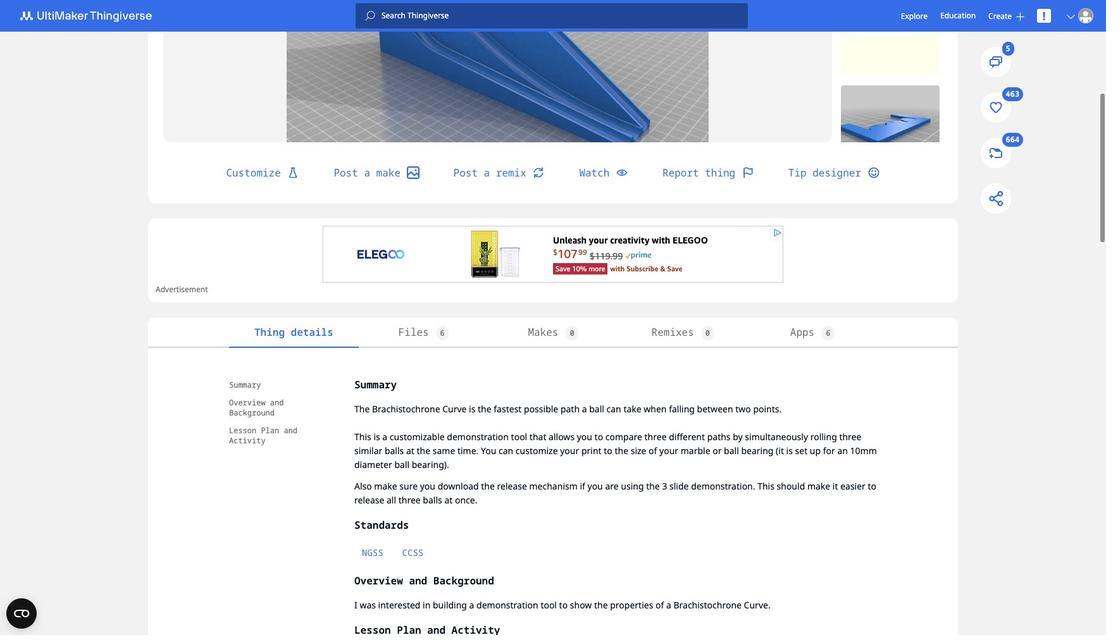 Task type: locate. For each thing, give the bounding box(es) containing it.
ball
[[590, 403, 605, 415], [724, 445, 739, 457], [395, 459, 410, 471]]

1 vertical spatial overview and background
[[355, 574, 494, 588]]

0 vertical spatial balls
[[385, 445, 404, 457]]

0 horizontal spatial post
[[334, 166, 358, 180]]

2 horizontal spatial ball
[[724, 445, 739, 457]]

1 horizontal spatial 6
[[826, 328, 831, 339]]

are
[[605, 481, 619, 493]]

1 horizontal spatial can
[[607, 403, 622, 415]]

1 horizontal spatial three
[[645, 431, 667, 443]]

0 horizontal spatial 6
[[440, 328, 445, 339]]

to up print
[[595, 431, 603, 443]]

0 horizontal spatial background
[[229, 408, 275, 418]]

designer
[[813, 166, 862, 180]]

slide
[[670, 481, 689, 493]]

this left should on the right
[[758, 481, 775, 493]]

0 horizontal spatial your
[[560, 445, 579, 457]]

is right curve
[[469, 403, 476, 415]]

thing details
[[254, 325, 333, 339]]

fastest
[[494, 403, 522, 415]]

balls up diameter
[[385, 445, 404, 457]]

0 vertical spatial is
[[469, 403, 476, 415]]

post
[[334, 166, 358, 180], [454, 166, 478, 180]]

thumbnail representing an image or video in the carousel image
[[841, 0, 940, 75], [841, 85, 940, 161]]

customizable
[[390, 431, 445, 443]]

0 vertical spatial this
[[355, 431, 371, 443]]

0 vertical spatial demonstration
[[447, 431, 509, 443]]

to
[[595, 431, 603, 443], [604, 445, 613, 457], [868, 481, 877, 493], [559, 600, 568, 612]]

the
[[478, 403, 492, 415], [417, 445, 431, 457], [615, 445, 629, 457], [481, 481, 495, 493], [646, 481, 660, 493], [594, 600, 608, 612]]

summary up "the"
[[355, 378, 397, 392]]

advertisement
[[156, 284, 208, 295]]

demonstration right building
[[477, 600, 539, 612]]

this up similar
[[355, 431, 371, 443]]

two
[[736, 403, 751, 415]]

overview and background up plan
[[229, 398, 284, 418]]

1 vertical spatial can
[[499, 445, 514, 457]]

1 horizontal spatial your
[[660, 445, 679, 457]]

1 vertical spatial balls
[[423, 494, 442, 506]]

three up size
[[645, 431, 667, 443]]

1 vertical spatial demonstration
[[477, 600, 539, 612]]

a
[[364, 166, 370, 180], [484, 166, 490, 180], [582, 403, 587, 415], [383, 431, 388, 443], [469, 600, 474, 612], [667, 600, 672, 612]]

2 vertical spatial and
[[409, 574, 427, 588]]

0 horizontal spatial at
[[406, 445, 415, 457]]

0 vertical spatial and
[[270, 398, 284, 408]]

summary inside button
[[229, 380, 261, 391]]

1 horizontal spatial summary
[[355, 378, 397, 392]]

background up lesson at the bottom left
[[229, 408, 275, 418]]

is up similar
[[374, 431, 380, 443]]

0 horizontal spatial balls
[[385, 445, 404, 457]]

0 horizontal spatial is
[[374, 431, 380, 443]]

can right you
[[499, 445, 514, 457]]

thing details button
[[229, 318, 359, 348]]

2 6 from the left
[[826, 328, 831, 339]]

to right easier
[[868, 481, 877, 493]]

the down compare
[[615, 445, 629, 457]]

this is a customizable demonstration tool that allows you to compare three different paths by simultaneously rolling three similar balls at the same time. you can customize your print to the size of your marble or ball bearing (it is set up for an 10mm diameter ball bearing).
[[355, 431, 880, 471]]

tool
[[511, 431, 527, 443], [541, 600, 557, 612]]

1 horizontal spatial balls
[[423, 494, 442, 506]]

6 right apps
[[826, 328, 831, 339]]

tip designer
[[789, 166, 862, 180]]

2 vertical spatial is
[[787, 445, 793, 457]]

three down "sure"
[[399, 494, 421, 506]]

set
[[795, 445, 808, 457]]

you up print
[[577, 431, 593, 443]]

1 your from the left
[[560, 445, 579, 457]]

0 horizontal spatial release
[[355, 494, 385, 506]]

summary up overview and background button
[[229, 380, 261, 391]]

remix
[[496, 166, 527, 180]]

using
[[621, 481, 644, 493]]

release down also
[[355, 494, 385, 506]]

up
[[810, 445, 821, 457]]

customize
[[516, 445, 558, 457]]

0 horizontal spatial 0
[[570, 328, 575, 339]]

6 right files
[[440, 328, 445, 339]]

2 post from the left
[[454, 166, 478, 180]]

0 horizontal spatial overview and background
[[229, 398, 284, 418]]

0 vertical spatial tool
[[511, 431, 527, 443]]

0 horizontal spatial summary
[[229, 380, 261, 391]]

ball up "sure"
[[395, 459, 410, 471]]

standards
[[355, 518, 409, 532]]

download
[[438, 481, 479, 493]]

6 for files
[[440, 328, 445, 339]]

0 horizontal spatial brachistochrone
[[372, 403, 440, 415]]

background
[[229, 408, 275, 418], [434, 574, 494, 588]]

0 right makes
[[570, 328, 575, 339]]

0 vertical spatial thumbnail representing an image or video in the carousel image
[[841, 0, 940, 75]]

overview up lesson at the bottom left
[[229, 398, 266, 408]]

lesson
[[229, 425, 257, 436]]

plusicon image
[[1017, 12, 1025, 21]]

1 vertical spatial release
[[355, 494, 385, 506]]

1 horizontal spatial ball
[[590, 403, 605, 415]]

1 vertical spatial this
[[758, 481, 775, 493]]

brachistochrone up customizable
[[372, 403, 440, 415]]

1 horizontal spatial release
[[497, 481, 527, 493]]

at down customizable
[[406, 445, 415, 457]]

is right (it
[[787, 445, 793, 457]]

at
[[406, 445, 415, 457], [445, 494, 453, 506]]

can left take
[[607, 403, 622, 415]]

demonstration up time.
[[447, 431, 509, 443]]

0 horizontal spatial three
[[399, 494, 421, 506]]

overview up "was"
[[355, 574, 403, 588]]

0 horizontal spatial this
[[355, 431, 371, 443]]

easier
[[841, 481, 866, 493]]

1 horizontal spatial 0
[[706, 328, 710, 339]]

make
[[376, 166, 401, 180], [374, 481, 397, 493], [808, 481, 831, 493]]

0 vertical spatial ball
[[590, 403, 605, 415]]

0 horizontal spatial ball
[[395, 459, 410, 471]]

5
[[1006, 43, 1011, 54]]

paths
[[708, 431, 731, 443]]

1 vertical spatial tool
[[541, 600, 557, 612]]

this
[[355, 431, 371, 443], [758, 481, 775, 493]]

time.
[[458, 445, 479, 457]]

similar
[[355, 445, 383, 457]]

of right properties
[[656, 600, 664, 612]]

your down the allows
[[560, 445, 579, 457]]

you
[[577, 431, 593, 443], [420, 481, 436, 493], [588, 481, 603, 493]]

also
[[355, 481, 372, 493]]

background up building
[[434, 574, 494, 588]]

your
[[560, 445, 579, 457], [660, 445, 679, 457]]

2 thumbnail representing an image or video in the carousel image from the top
[[841, 85, 940, 161]]

0
[[570, 328, 575, 339], [706, 328, 710, 339]]

1 horizontal spatial post
[[454, 166, 478, 180]]

overview and background up in
[[355, 574, 494, 588]]

summary
[[355, 378, 397, 392], [229, 380, 261, 391]]

ball right the or
[[724, 445, 739, 457]]

education link
[[941, 9, 976, 23]]

1 vertical spatial thumbnail representing an image or video in the carousel image
[[841, 85, 940, 161]]

1 vertical spatial and
[[284, 425, 298, 436]]

balls down the download
[[423, 494, 442, 506]]

0 horizontal spatial overview
[[229, 398, 266, 408]]

balls inside also make sure you download the release mechanism if you are using the 3 slide demonstration. this should make it easier to release all three balls at once.
[[423, 494, 442, 506]]

different
[[669, 431, 705, 443]]

overview
[[229, 398, 266, 408], [355, 574, 403, 588]]

0 vertical spatial of
[[649, 445, 657, 457]]

1 6 from the left
[[440, 328, 445, 339]]

tool left that
[[511, 431, 527, 443]]

makerbot logo image
[[13, 8, 167, 23]]

background inside overview and background
[[229, 408, 275, 418]]

0 vertical spatial background
[[229, 408, 275, 418]]

2 horizontal spatial is
[[787, 445, 793, 457]]

by
[[733, 431, 743, 443]]

0 vertical spatial overview and background
[[229, 398, 284, 418]]

ball right "path"
[[590, 403, 605, 415]]

and inside "lesson plan and activity"
[[284, 425, 298, 436]]

demonstration.
[[691, 481, 756, 493]]

to inside also make sure you download the release mechanism if you are using the 3 slide demonstration. this should make it easier to release all three balls at once.
[[868, 481, 877, 493]]

and right plan
[[284, 425, 298, 436]]

1 vertical spatial background
[[434, 574, 494, 588]]

0 vertical spatial overview
[[229, 398, 266, 408]]

three up an
[[840, 431, 862, 443]]

balls
[[385, 445, 404, 457], [423, 494, 442, 506]]

of
[[649, 445, 657, 457], [656, 600, 664, 612]]

that
[[530, 431, 547, 443]]

0 horizontal spatial can
[[499, 445, 514, 457]]

your down the different
[[660, 445, 679, 457]]

1 horizontal spatial overview
[[355, 574, 403, 588]]

0 right 'remixes'
[[706, 328, 710, 339]]

of right size
[[649, 445, 657, 457]]

1 vertical spatial overview
[[355, 574, 403, 588]]

overview inside overview and background
[[229, 398, 266, 408]]

at down the download
[[445, 494, 453, 506]]

properties
[[610, 600, 654, 612]]

1 horizontal spatial tool
[[541, 600, 557, 612]]

1 horizontal spatial background
[[434, 574, 494, 588]]

at inside also make sure you download the release mechanism if you are using the 3 slide demonstration. this should make it easier to release all three balls at once.
[[445, 494, 453, 506]]

ngss
[[362, 547, 383, 559]]

1 horizontal spatial this
[[758, 481, 775, 493]]

1 post from the left
[[334, 166, 358, 180]]

print
[[582, 445, 602, 457]]

marble
[[681, 445, 711, 457]]

brachistochrone left curve.
[[674, 600, 742, 612]]

customize
[[226, 166, 281, 180]]

you
[[481, 445, 497, 457]]

can inside this is a customizable demonstration tool that allows you to compare three different paths by simultaneously rolling three similar balls at the same time. you can customize your print to the size of your marble or ball bearing (it is set up for an 10mm diameter ball bearing).
[[499, 445, 514, 457]]

and up in
[[409, 574, 427, 588]]

overview and background
[[229, 398, 284, 418], [355, 574, 494, 588]]

tool left show
[[541, 600, 557, 612]]

2 vertical spatial ball
[[395, 459, 410, 471]]

1 0 from the left
[[570, 328, 575, 339]]

1 thumbnail representing an image or video in the carousel image from the top
[[841, 0, 940, 75]]

apps
[[791, 325, 815, 339]]

1 vertical spatial brachistochrone
[[674, 600, 742, 612]]

1 horizontal spatial at
[[445, 494, 453, 506]]

release left mechanism at bottom
[[497, 481, 527, 493]]

watch button
[[564, 158, 644, 188]]

post a remix
[[454, 166, 527, 180]]

create
[[989, 10, 1012, 21]]

plan
[[261, 425, 279, 436]]

0 vertical spatial at
[[406, 445, 415, 457]]

open widget image
[[6, 599, 37, 629]]

2 0 from the left
[[706, 328, 710, 339]]

of inside this is a customizable demonstration tool that allows you to compare three different paths by simultaneously rolling three similar balls at the same time. you can customize your print to the size of your marble or ball bearing (it is set up for an 10mm diameter ball bearing).
[[649, 445, 657, 457]]

0 horizontal spatial tool
[[511, 431, 527, 443]]

3
[[662, 481, 668, 493]]

and down summary button
[[270, 398, 284, 408]]

1 vertical spatial at
[[445, 494, 453, 506]]



Task type: vqa. For each thing, say whether or not it's contained in the screenshot.
are on the bottom right of page
yes



Task type: describe. For each thing, give the bounding box(es) containing it.
three inside also make sure you download the release mechanism if you are using the 3 slide demonstration. this should make it easier to release all three balls at once.
[[399, 494, 421, 506]]

between
[[697, 403, 733, 415]]

demonstration inside this is a customizable demonstration tool that allows you to compare three different paths by simultaneously rolling three similar balls at the same time. you can customize your print to the size of your marble or ball bearing (it is set up for an 10mm diameter ball bearing).
[[447, 431, 509, 443]]

lesson plan and activity button
[[229, 424, 324, 448]]

watch
[[580, 166, 610, 180]]

in
[[423, 600, 431, 612]]

this inside also make sure you download the release mechanism if you are using the 3 slide demonstration. this should make it easier to release all three balls at once.
[[758, 481, 775, 493]]

2 horizontal spatial three
[[840, 431, 862, 443]]

also make sure you download the release mechanism if you are using the 3 slide demonstration. this should make it easier to release all three balls at once.
[[355, 481, 879, 506]]

at inside this is a customizable demonstration tool that allows you to compare three different paths by simultaneously rolling three similar balls at the same time. you can customize your print to the size of your marble or ball bearing (it is set up for an 10mm diameter ball bearing).
[[406, 445, 415, 457]]

(it
[[776, 445, 784, 457]]

avatar image
[[1079, 8, 1094, 23]]

post a make link
[[319, 158, 435, 188]]

rolling
[[811, 431, 837, 443]]

!
[[1043, 8, 1046, 23]]

curve
[[443, 403, 467, 415]]

the left fastest
[[478, 403, 492, 415]]

advertisement element
[[323, 226, 784, 283]]

10mm
[[851, 445, 877, 457]]

the left 3
[[646, 481, 660, 493]]

0 for makes
[[570, 328, 575, 339]]

to right print
[[604, 445, 613, 457]]

overview and background inside button
[[229, 398, 284, 418]]

it
[[833, 481, 839, 493]]

1 vertical spatial ball
[[724, 445, 739, 457]]

to left show
[[559, 600, 568, 612]]

details
[[291, 325, 333, 339]]

the brachistochrone curve is the fastest possible path a ball can take when falling between two points.
[[355, 403, 782, 415]]

lesson plan and activity
[[229, 425, 298, 446]]

or
[[713, 445, 722, 457]]

! link
[[1038, 8, 1052, 23]]

should
[[777, 481, 805, 493]]

report thing
[[663, 166, 736, 180]]

path
[[561, 403, 580, 415]]

remixes
[[652, 325, 694, 339]]

tip
[[789, 166, 807, 180]]

was
[[360, 600, 376, 612]]

explore button
[[901, 10, 928, 21]]

the
[[355, 403, 370, 415]]

ccss
[[402, 547, 424, 559]]

a inside this is a customizable demonstration tool that allows you to compare three different paths by simultaneously rolling three similar balls at the same time. you can customize your print to the size of your marble or ball bearing (it is set up for an 10mm diameter ball bearing).
[[383, 431, 388, 443]]

1 horizontal spatial brachistochrone
[[674, 600, 742, 612]]

points.
[[754, 403, 782, 415]]

simultaneously
[[745, 431, 808, 443]]

allows
[[549, 431, 575, 443]]

overview and background button
[[229, 396, 324, 420]]

activity
[[229, 436, 266, 446]]

summary button
[[229, 379, 324, 393]]

take
[[624, 403, 642, 415]]

1 vertical spatial of
[[656, 600, 664, 612]]

falling
[[669, 403, 695, 415]]

this inside this is a customizable demonstration tool that allows you to compare three different paths by simultaneously rolling three similar balls at the same time. you can customize your print to the size of your marble or ball bearing (it is set up for an 10mm diameter ball bearing).
[[355, 431, 371, 443]]

i was interested in building a demonstration tool to show the properties of a brachistochrone curve.
[[355, 600, 771, 612]]

thing
[[254, 325, 285, 339]]

i
[[355, 600, 358, 612]]

if
[[580, 481, 586, 493]]

when
[[644, 403, 667, 415]]

once.
[[455, 494, 478, 506]]

show
[[570, 600, 592, 612]]

thing
[[705, 166, 736, 180]]

interested
[[378, 600, 421, 612]]

0 vertical spatial release
[[497, 481, 527, 493]]

you right "sure"
[[420, 481, 436, 493]]

balls inside this is a customizable demonstration tool that allows you to compare three different paths by simultaneously rolling three similar balls at the same time. you can customize your print to the size of your marble or ball bearing (it is set up for an 10mm diameter ball bearing).
[[385, 445, 404, 457]]

search control image
[[365, 11, 375, 21]]

all
[[387, 494, 396, 506]]

possible
[[524, 403, 559, 415]]

tool inside this is a customizable demonstration tool that allows you to compare three different paths by simultaneously rolling three similar balls at the same time. you can customize your print to the size of your marble or ball bearing (it is set up for an 10mm diameter ball bearing).
[[511, 431, 527, 443]]

report thing link
[[648, 158, 770, 188]]

you inside this is a customizable demonstration tool that allows you to compare three different paths by simultaneously rolling three similar balls at the same time. you can customize your print to the size of your marble or ball bearing (it is set up for an 10mm diameter ball bearing).
[[577, 431, 593, 443]]

1 horizontal spatial overview and background
[[355, 574, 494, 588]]

bearing
[[742, 445, 774, 457]]

tip designer button
[[773, 158, 896, 188]]

0 vertical spatial can
[[607, 403, 622, 415]]

the right the download
[[481, 481, 495, 493]]

the right show
[[594, 600, 608, 612]]

post a make
[[334, 166, 401, 180]]

bearing).
[[412, 459, 449, 471]]

building
[[433, 600, 467, 612]]

files
[[399, 325, 429, 339]]

664
[[1006, 134, 1020, 145]]

compare
[[606, 431, 643, 443]]

0 vertical spatial brachistochrone
[[372, 403, 440, 415]]

for
[[823, 445, 836, 457]]

0 for remixes
[[706, 328, 710, 339]]

2 your from the left
[[660, 445, 679, 457]]

explore
[[901, 10, 928, 21]]

sure
[[400, 481, 418, 493]]

ccss link
[[395, 543, 431, 563]]

curve.
[[744, 600, 771, 612]]

an
[[838, 445, 848, 457]]

size
[[631, 445, 647, 457]]

post a remix link
[[438, 158, 561, 188]]

customize link
[[211, 158, 315, 188]]

Search Thingiverse text field
[[375, 11, 748, 21]]

education
[[941, 10, 976, 21]]

the down customizable
[[417, 445, 431, 457]]

report
[[663, 166, 699, 180]]

diameter
[[355, 459, 392, 471]]

6 for apps
[[826, 328, 831, 339]]

same
[[433, 445, 455, 457]]

mechanism
[[530, 481, 578, 493]]

1 horizontal spatial is
[[469, 403, 476, 415]]

post for post a remix
[[454, 166, 478, 180]]

you right if
[[588, 481, 603, 493]]

post for post a make
[[334, 166, 358, 180]]

1 vertical spatial is
[[374, 431, 380, 443]]



